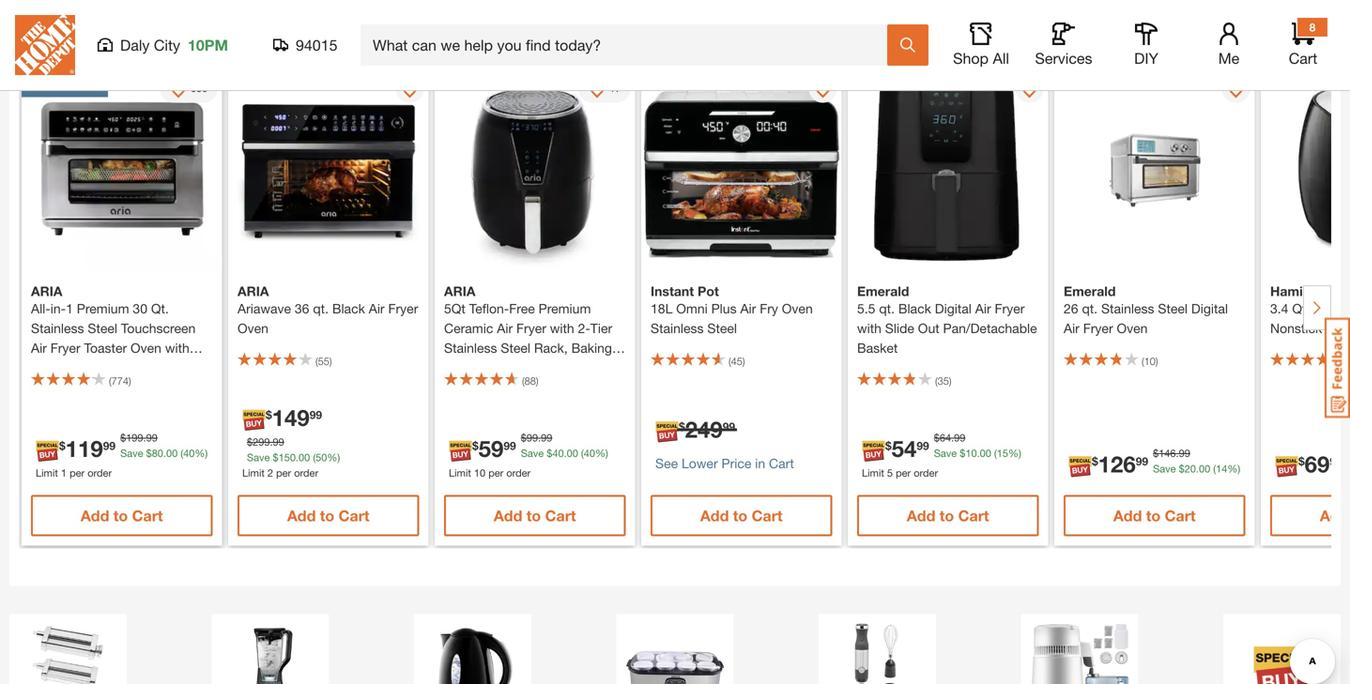 Task type: describe. For each thing, give the bounding box(es) containing it.
savings
[[125, 8, 202, 34]]

with inside emerald 5.5 qt. black digital air fryer with slide out pan/detachable basket
[[858, 321, 882, 337]]

10pm
[[188, 36, 228, 54]]

$10 - $20 image
[[424, 624, 522, 685]]

with inside aria 5qt teflon-free premium ceramic air fryer with 2-tier stainless steel rack, baking pan, skewers and extended recipe book
[[550, 321, 575, 337]]

daly
[[120, 36, 150, 54]]

touchscreen
[[121, 321, 196, 337]]

119
[[65, 436, 103, 462]]

( 88 )
[[522, 376, 539, 388]]

pan/detachable
[[944, 321, 1038, 337]]

26 qt. stainless steel digital air fryer oven image
[[1055, 70, 1255, 270]]

( 55 )
[[316, 356, 332, 368]]

all
[[993, 49, 1010, 67]]

slide
[[886, 321, 915, 337]]

146
[[1159, 448, 1177, 460]]

$ 99 . 99 save $ 40 . 00 ( 40 %) limit 10 per order
[[449, 432, 609, 480]]

18l
[[651, 301, 673, 317]]

to for 119
[[113, 507, 128, 525]]

%) for 54
[[1009, 448, 1022, 460]]

) for 59
[[536, 376, 539, 388]]

to for 59
[[527, 507, 541, 525]]

94015
[[296, 36, 338, 54]]

cart for 149
[[339, 507, 370, 525]]

20
[[1185, 463, 1197, 476]]

) for 54
[[950, 376, 952, 388]]

per for 149
[[276, 468, 291, 480]]

59
[[479, 436, 504, 462]]

shop
[[954, 49, 989, 67]]

5qt teflon-free premium ceramic air fryer with 2-tier stainless steel rack, baking pan, skewers and extended recipe book image
[[435, 70, 635, 270]]

26
[[1064, 301, 1079, 317]]

add for 249
[[701, 507, 729, 525]]

qt. inside the aria all-in-1 premium 30 qt. stainless steel touchscreen air fryer toaster oven with recipe book
[[151, 301, 169, 317]]

qt. for 54
[[880, 301, 895, 317]]

fryers
[[60, 8, 119, 34]]

5.5
[[858, 301, 876, 317]]

659 button
[[160, 75, 217, 103]]

qt. inside 'aria ariawave 36 qt. black air fryer oven'
[[313, 301, 329, 317]]

cart for 54
[[959, 507, 990, 525]]

per for 54
[[896, 468, 911, 480]]

149
[[272, 405, 310, 431]]

add to cart for 59
[[494, 507, 576, 525]]

daly city 10pm
[[120, 36, 228, 54]]

limit for 149
[[242, 468, 265, 480]]

( 774 )
[[109, 376, 131, 388]]

add to cart for 149
[[287, 507, 370, 525]]

rack,
[[534, 341, 568, 356]]

lower
[[682, 456, 718, 472]]

instant
[[651, 284, 694, 299]]

save for 149
[[247, 452, 270, 464]]

add 
[[1321, 507, 1351, 525]]

air inside emerald 26 qt. stainless steel digital air fryer oven
[[1064, 321, 1080, 337]]

seller
[[63, 75, 99, 91]]

add to cart button for 249
[[651, 496, 833, 537]]

%) for 149
[[327, 452, 340, 464]]

( 10 )
[[1142, 356, 1159, 368]]

oven inside 'aria ariawave 36 qt. black air fryer oven'
[[238, 321, 269, 337]]

aria 5qt teflon-free premium ceramic air fryer with 2-tier stainless steel rack, baking pan, skewers and extended recipe book
[[444, 284, 613, 396]]

to for 126
[[1147, 507, 1161, 525]]

4 display image from the left
[[1227, 81, 1246, 100]]

add to cart for 249
[[701, 507, 783, 525]]

pan,
[[444, 360, 471, 376]]

) up 199
[[129, 376, 131, 388]]

price
[[722, 456, 752, 472]]

omni
[[677, 301, 708, 317]]

skewers
[[475, 360, 525, 376]]

18l omni plus air fry oven stainless steel image
[[642, 70, 842, 270]]

order for 59
[[507, 468, 531, 480]]

( down instant pot 18l omni plus air fry oven stainless steel
[[729, 356, 732, 368]]

aria all-in-1 premium 30 qt. stainless steel touchscreen air fryer toaster oven with recipe book
[[31, 284, 196, 376]]

40 for 119
[[183, 448, 195, 460]]

air inside aria 5qt teflon-free premium ceramic air fryer with 2-tier stainless steel rack, baking pan, skewers and extended recipe book
[[497, 321, 513, 337]]

add button
[[1271, 496, 1351, 537]]

recipe inside aria 5qt teflon-free premium ceramic air fryer with 2-tier stainless steel rack, baking pan, skewers and extended recipe book
[[444, 380, 485, 396]]

add for 149
[[287, 507, 316, 525]]

3.4
[[1271, 301, 1289, 317]]

shop all button
[[952, 23, 1012, 68]]

cart for 119
[[132, 507, 163, 525]]

kitchenaid image
[[19, 624, 117, 685]]

extended
[[554, 360, 610, 376]]

save for 119
[[120, 448, 143, 460]]

$ 54 99
[[886, 436, 930, 462]]

( down emerald 26 qt. stainless steel digital air fryer oven at the top right
[[1142, 356, 1145, 368]]

aria ariawave 36 qt. black air fryer oven
[[238, 284, 418, 337]]

$ for 126
[[1093, 455, 1099, 469]]

$ for 119
[[59, 440, 65, 453]]

( inside $ 199 . 99 save $ 80 . 00 ( 40 %) limit 1 per order
[[181, 448, 183, 460]]

%) for 119
[[195, 448, 208, 460]]

book inside aria 5qt teflon-free premium ceramic air fryer with 2-tier stainless steel rack, baking pan, skewers and extended recipe book
[[489, 380, 520, 396]]

qt. inside hamilton bea 3.4 qt. black
[[1293, 301, 1311, 317]]

$50 - $100 image
[[1031, 624, 1130, 685]]

$ 199 . 99 save $ 80 . 00 ( 40 %) limit 1 per order
[[36, 432, 208, 480]]

99 inside the $ 119 99
[[103, 440, 116, 453]]

14
[[1217, 463, 1228, 476]]

add to cart button for 54
[[858, 496, 1039, 537]]

add for 54
[[907, 507, 936, 525]]

diy button
[[1117, 23, 1177, 68]]

aria for 59
[[444, 284, 476, 299]]

) for 149
[[330, 356, 332, 368]]

all-
[[31, 301, 50, 317]]

basket
[[858, 341, 898, 356]]

recipe inside the aria all-in-1 premium 30 qt. stainless steel touchscreen air fryer toaster oven with recipe book
[[31, 360, 72, 376]]

add inside button
[[1321, 507, 1349, 525]]

( down toaster
[[109, 376, 111, 388]]

36
[[295, 301, 310, 317]]

) for 249
[[743, 356, 746, 368]]

emerald 5.5 qt. black digital air fryer with slide out pan/detachable basket
[[858, 284, 1038, 356]]

00 inside $ 146 . 99 save $ 20 . 00 ( 14 %)
[[1200, 463, 1211, 476]]

$ 126 99
[[1093, 451, 1149, 478]]

display image for 54
[[1021, 81, 1039, 100]]

display image inside 17 dropdown button
[[588, 81, 607, 100]]

feedback link image
[[1326, 318, 1351, 419]]

shop savings image
[[1234, 624, 1332, 685]]

add to cart button for 119
[[31, 496, 213, 537]]

steel inside emerald 26 qt. stainless steel digital air fryer oven
[[1159, 301, 1188, 317]]

me
[[1219, 49, 1240, 67]]

to for 249
[[734, 507, 748, 525]]

199
[[126, 432, 143, 445]]

99 inside $ 64 . 99 save $ 10 . 00 ( 15 %) limit 5 per order
[[955, 432, 966, 445]]

( inside the $ 299 . 99 save $ 150 . 00 ( 50 %) limit 2 per order
[[313, 452, 316, 464]]

city
[[154, 36, 180, 54]]

air inside the aria all-in-1 premium 30 qt. stainless steel touchscreen air fryer toaster oven with recipe book
[[31, 341, 47, 356]]

display image inside 659 dropdown button
[[169, 81, 188, 100]]

35
[[938, 376, 950, 388]]

$ 149 99
[[266, 405, 322, 431]]

save for 54
[[935, 448, 957, 460]]

stainless inside emerald 26 qt. stainless steel digital air fryer oven
[[1102, 301, 1155, 317]]

see
[[656, 456, 678, 472]]

add to cart button for 126
[[1064, 496, 1246, 537]]

in-
[[50, 301, 66, 317]]

$ for 199
[[120, 432, 126, 445]]

99 inside $ 199 . 99 save $ 80 . 00 ( 40 %) limit 1 per order
[[146, 432, 158, 445]]

order for 119
[[88, 468, 112, 480]]

00 for 149
[[299, 452, 310, 464]]

249
[[686, 416, 723, 443]]

oven inside instant pot 18l omni plus air fry oven stainless steel
[[782, 301, 813, 317]]

add to cart button for 149
[[238, 496, 419, 537]]

$ for 54
[[886, 440, 892, 453]]

54
[[892, 436, 917, 462]]

99 inside "$ 126 99"
[[1136, 455, 1149, 469]]

save for 59
[[521, 448, 544, 460]]

see lower price in cart
[[656, 456, 795, 472]]

2 display image from the left
[[401, 81, 419, 100]]

( 35 )
[[936, 376, 952, 388]]

$ for 99
[[521, 432, 527, 445]]

instant pot 18l omni plus air fry oven stainless steel
[[651, 284, 813, 337]]

black for 3.4
[[1314, 301, 1347, 317]]

emerald 26 qt. stainless steel digital air fryer oven
[[1064, 284, 1229, 337]]

limit for 59
[[449, 468, 471, 480]]

air fryers savings
[[28, 8, 202, 34]]

out
[[919, 321, 940, 337]]

aria for 149
[[238, 284, 269, 299]]

$ for 149
[[266, 409, 272, 422]]

00 for 119
[[166, 448, 178, 460]]

1 inside $ 199 . 99 save $ 80 . 00 ( 40 %) limit 1 per order
[[61, 468, 67, 480]]

99 inside $ 149 99
[[310, 409, 322, 422]]

50
[[316, 452, 327, 464]]

air inside instant pot 18l omni plus air fry oven stainless steel
[[741, 301, 757, 317]]

) for 126
[[1156, 356, 1159, 368]]

add for 59
[[494, 507, 523, 525]]

2
[[268, 468, 273, 480]]

659
[[191, 82, 208, 94]]

55
[[318, 356, 330, 368]]

bea
[[1331, 284, 1351, 299]]

45
[[732, 356, 743, 368]]

cart for 249
[[752, 507, 783, 525]]

oven inside the aria all-in-1 premium 30 qt. stainless steel touchscreen air fryer toaster oven with recipe book
[[131, 341, 162, 356]]

add to cart for 119
[[81, 507, 163, 525]]

and
[[529, 360, 551, 376]]

see lower price in cart button
[[656, 447, 828, 482]]



Task type: vqa. For each thing, say whether or not it's contained in the screenshot.
4th Limit from left
yes



Task type: locate. For each thing, give the bounding box(es) containing it.
premium for steel
[[77, 301, 129, 317]]

cart down in
[[752, 507, 783, 525]]

$ for 249
[[679, 421, 686, 434]]

5
[[888, 468, 893, 480]]

with inside the aria all-in-1 premium 30 qt. stainless steel touchscreen air fryer toaster oven with recipe book
[[165, 341, 190, 356]]

$ 249 99
[[679, 416, 736, 443]]

save inside the $ 99 . 99 save $ 40 . 00 ( 40 %) limit 10 per order
[[521, 448, 544, 460]]

aria
[[31, 284, 62, 299], [238, 284, 269, 299], [444, 284, 476, 299]]

1 horizontal spatial qt.
[[1293, 301, 1311, 317]]

steel inside instant pot 18l omni plus air fry oven stainless steel
[[708, 321, 738, 337]]

fryer inside emerald 26 qt. stainless steel digital air fryer oven
[[1084, 321, 1114, 337]]

emerald inside emerald 5.5 qt. black digital air fryer with slide out pan/detachable basket
[[858, 284, 910, 299]]

black down bea
[[1314, 301, 1347, 317]]

save inside $ 199 . 99 save $ 80 . 00 ( 40 %) limit 1 per order
[[120, 448, 143, 460]]

$ 299 . 99 save $ 150 . 00 ( 50 %) limit 2 per order
[[242, 437, 340, 480]]

2 add to cart from the left
[[287, 507, 370, 525]]

3 qt. from the left
[[1083, 301, 1098, 317]]

$ 59 99
[[473, 436, 516, 462]]

$40 - $50 image
[[829, 624, 927, 685]]

ariawave 36 qt. black air fryer oven image
[[228, 70, 429, 270]]

( down out
[[936, 376, 938, 388]]

add down "$ 126 99"
[[1114, 507, 1143, 525]]

cart down 8
[[1290, 49, 1318, 67]]

add down the $ 299 . 99 save $ 150 . 00 ( 50 %) limit 2 per order
[[287, 507, 316, 525]]

add to cart for 126
[[1114, 507, 1196, 525]]

aria up 5qt
[[444, 284, 476, 299]]

aria inside 'aria ariawave 36 qt. black air fryer oven'
[[238, 284, 269, 299]]

2 horizontal spatial black
[[1314, 301, 1347, 317]]

air down 26
[[1064, 321, 1080, 337]]

order for 54
[[914, 468, 939, 480]]

$ inside $ 249 99
[[679, 421, 686, 434]]

3 add from the left
[[494, 507, 523, 525]]

air inside emerald 5.5 qt. black digital air fryer with slide out pan/detachable basket
[[976, 301, 992, 317]]

15
[[998, 448, 1009, 460]]

save inside $ 146 . 99 save $ 20 . 00 ( 14 %)
[[1154, 463, 1177, 476]]

$ for 64
[[935, 432, 940, 445]]

1 qt. from the left
[[151, 301, 169, 317]]

2 horizontal spatial 10
[[1145, 356, 1156, 368]]

10
[[1145, 356, 1156, 368], [966, 448, 978, 460], [474, 468, 486, 480]]

oven up ( 10 )
[[1117, 321, 1148, 337]]

3 order from the left
[[507, 468, 531, 480]]

hamilton bea 3.4 qt. black 
[[1271, 284, 1351, 337]]

save right $ 59 99
[[521, 448, 544, 460]]

99 inside the $ 69 99
[[1331, 455, 1343, 469]]

to down $ 64 . 99 save $ 10 . 00 ( 15 %) limit 5 per order
[[940, 507, 955, 525]]

2 display image from the left
[[1021, 81, 1039, 100]]

aria inside the aria all-in-1 premium 30 qt. stainless steel touchscreen air fryer toaster oven with recipe book
[[31, 284, 62, 299]]

add down $ 64 . 99 save $ 10 . 00 ( 15 %) limit 5 per order
[[907, 507, 936, 525]]

add to cart down $ 64 . 99 save $ 10 . 00 ( 15 %) limit 5 per order
[[907, 507, 990, 525]]

2 black from the left
[[899, 301, 932, 317]]

2 emerald from the left
[[1064, 284, 1116, 299]]

add to cart down see lower price in cart button
[[701, 507, 783, 525]]

99 inside $ 249 99
[[723, 421, 736, 434]]

4 to from the left
[[734, 507, 748, 525]]

save down the 146 at right bottom
[[1154, 463, 1177, 476]]

%)
[[195, 448, 208, 460], [596, 448, 609, 460], [1009, 448, 1022, 460], [327, 452, 340, 464], [1228, 463, 1241, 476]]

limit for 54
[[862, 468, 885, 480]]

4 order from the left
[[914, 468, 939, 480]]

1 order from the left
[[88, 468, 112, 480]]

( 45 )
[[729, 356, 746, 368]]

6 add to cart from the left
[[1114, 507, 1196, 525]]

limit for 119
[[36, 468, 58, 480]]

order inside $ 199 . 99 save $ 80 . 00 ( 40 %) limit 1 per order
[[88, 468, 112, 480]]

0 horizontal spatial recipe
[[31, 360, 72, 376]]

1 to from the left
[[113, 507, 128, 525]]

2 horizontal spatial 40
[[584, 448, 596, 460]]

2 add to cart button from the left
[[238, 496, 419, 537]]

to down $ 199 . 99 save $ 80 . 00 ( 40 %) limit 1 per order
[[113, 507, 128, 525]]

all-in-1 premium 30 qt. stainless steel touchscreen air fryer toaster oven with recipe book image
[[22, 70, 222, 270]]

17
[[610, 82, 621, 94]]

with down touchscreen
[[165, 341, 190, 356]]

1 horizontal spatial premium
[[539, 301, 591, 317]]

recipe
[[31, 360, 72, 376], [444, 380, 485, 396]]

save inside the $ 299 . 99 save $ 150 . 00 ( 50 %) limit 2 per order
[[247, 452, 270, 464]]

%) inside $ 199 . 99 save $ 80 . 00 ( 40 %) limit 1 per order
[[195, 448, 208, 460]]

1 horizontal spatial emerald
[[1064, 284, 1116, 299]]

qt.
[[313, 301, 329, 317], [880, 301, 895, 317], [1083, 301, 1098, 317]]

0 horizontal spatial book
[[76, 360, 107, 376]]

to down "$ 126 99"
[[1147, 507, 1161, 525]]

premium
[[77, 301, 129, 317], [539, 301, 591, 317]]

per for 119
[[70, 468, 85, 480]]

to down see lower price in cart button
[[734, 507, 748, 525]]

per inside $ 199 . 99 save $ 80 . 00 ( 40 %) limit 1 per order
[[70, 468, 85, 480]]

add to cart button down 50
[[238, 496, 419, 537]]

$ 146 . 99 save $ 20 . 00 ( 14 %)
[[1154, 448, 1241, 476]]

88
[[525, 376, 536, 388]]

2 aria from the left
[[238, 284, 269, 299]]

steel up toaster
[[88, 321, 117, 337]]

(
[[316, 356, 318, 368], [729, 356, 732, 368], [1142, 356, 1145, 368], [109, 376, 111, 388], [522, 376, 525, 388], [936, 376, 938, 388], [181, 448, 183, 460], [581, 448, 584, 460], [995, 448, 998, 460], [313, 452, 316, 464], [1214, 463, 1217, 476]]

emerald for 54
[[858, 284, 910, 299]]

2 order from the left
[[294, 468, 319, 480]]

2 horizontal spatial aria
[[444, 284, 476, 299]]

in
[[756, 456, 766, 472]]

1 horizontal spatial book
[[489, 380, 520, 396]]

add for 126
[[1114, 507, 1143, 525]]

premium left 30 at left top
[[77, 301, 129, 317]]

$ 119 99
[[59, 436, 116, 462]]

$ inside the $ 119 99
[[59, 440, 65, 453]]

stainless inside the aria all-in-1 premium 30 qt. stainless steel touchscreen air fryer toaster oven with recipe book
[[31, 321, 84, 337]]

( inside the $ 99 . 99 save $ 40 . 00 ( 40 %) limit 10 per order
[[581, 448, 584, 460]]

4 add to cart button from the left
[[651, 496, 833, 537]]

add down see lower price in cart
[[701, 507, 729, 525]]

00 right $ 59 99
[[567, 448, 579, 460]]

save down 199
[[120, 448, 143, 460]]

3 display image from the left
[[588, 81, 607, 100]]

per down 119
[[70, 468, 85, 480]]

2 digital from the left
[[1192, 301, 1229, 317]]

cart down 20
[[1166, 507, 1196, 525]]

2 per from the left
[[276, 468, 291, 480]]

cart down the $ 99 . 99 save $ 40 . 00 ( 40 %) limit 10 per order
[[545, 507, 576, 525]]

6 add from the left
[[1114, 507, 1143, 525]]

2-
[[578, 321, 591, 337]]

stainless right 26
[[1102, 301, 1155, 317]]

add to cart button for 59
[[444, 496, 626, 537]]

$ for 69
[[1299, 455, 1306, 469]]

2 to from the left
[[320, 507, 335, 525]]

2 qt. from the left
[[1293, 301, 1311, 317]]

$ inside $ 149 99
[[266, 409, 272, 422]]

limit inside the $ 99 . 99 save $ 40 . 00 ( 40 %) limit 10 per order
[[449, 468, 471, 480]]

order
[[88, 468, 112, 480], [294, 468, 319, 480], [507, 468, 531, 480], [914, 468, 939, 480]]

1 horizontal spatial with
[[550, 321, 575, 337]]

with down 5.5 on the right of the page
[[858, 321, 882, 337]]

99 inside $ 146 . 99 save $ 20 . 00 ( 14 %)
[[1180, 448, 1191, 460]]

99 inside $ 54 99
[[917, 440, 930, 453]]

%) for 59
[[596, 448, 609, 460]]

services
[[1036, 49, 1093, 67]]

0 horizontal spatial 10
[[474, 468, 486, 480]]

add to cart for 54
[[907, 507, 990, 525]]

oven
[[782, 301, 813, 317], [238, 321, 269, 337], [1117, 321, 1148, 337], [131, 341, 162, 356]]

3 add to cart button from the left
[[444, 496, 626, 537]]

00 for 54
[[980, 448, 992, 460]]

0 horizontal spatial 40
[[183, 448, 195, 460]]

air inside 'aria ariawave 36 qt. black air fryer oven'
[[369, 301, 385, 317]]

10 inside $ 64 . 99 save $ 10 . 00 ( 15 %) limit 5 per order
[[966, 448, 978, 460]]

5 add to cart button from the left
[[858, 496, 1039, 537]]

1 vertical spatial book
[[489, 380, 520, 396]]

per inside $ 64 . 99 save $ 10 . 00 ( 15 %) limit 5 per order
[[896, 468, 911, 480]]

oven down ariawave
[[238, 321, 269, 337]]

$ for 59
[[473, 440, 479, 453]]

add for 119
[[81, 507, 109, 525]]

fryer inside aria 5qt teflon-free premium ceramic air fryer with 2-tier stainless steel rack, baking pan, skewers and extended recipe book
[[517, 321, 547, 337]]

to for 54
[[940, 507, 955, 525]]

0 horizontal spatial premium
[[77, 301, 129, 317]]

4 limit from the left
[[862, 468, 885, 480]]

to down the $ 99 . 99 save $ 40 . 00 ( 40 %) limit 10 per order
[[527, 507, 541, 525]]

emerald up 26
[[1064, 284, 1116, 299]]

3 40 from the left
[[584, 448, 596, 460]]

stainless inside instant pot 18l omni plus air fry oven stainless steel
[[651, 321, 704, 337]]

00 right 20
[[1200, 463, 1211, 476]]

per inside the $ 299 . 99 save $ 150 . 00 ( 50 %) limit 2 per order
[[276, 468, 291, 480]]

$ 69 99
[[1299, 451, 1343, 478]]

1 digital from the left
[[935, 301, 972, 317]]

cart inside button
[[769, 456, 795, 472]]

5 add from the left
[[907, 507, 936, 525]]

) down instant pot 18l omni plus air fry oven stainless steel
[[743, 356, 746, 368]]

air left fry at top right
[[741, 301, 757, 317]]

premium inside the aria all-in-1 premium 30 qt. stainless steel touchscreen air fryer toaster oven with recipe book
[[77, 301, 129, 317]]

40 left 'see'
[[584, 448, 596, 460]]

%) inside the $ 299 . 99 save $ 150 . 00 ( 50 %) limit 2 per order
[[327, 452, 340, 464]]

10 down emerald 26 qt. stainless steel digital air fryer oven at the top right
[[1145, 356, 1156, 368]]

add to cart button down $ 199 . 99 save $ 80 . 00 ( 40 %) limit 1 per order
[[31, 496, 213, 537]]

1 horizontal spatial 10
[[966, 448, 978, 460]]

steel up ( 10 )
[[1159, 301, 1188, 317]]

6 to from the left
[[1147, 507, 1161, 525]]

add to cart down 20
[[1114, 507, 1196, 525]]

ninja image
[[221, 624, 320, 685]]

1 40 from the left
[[183, 448, 195, 460]]

4 add to cart from the left
[[701, 507, 783, 525]]

cart for 59
[[545, 507, 576, 525]]

me button
[[1200, 23, 1260, 68]]

3 to from the left
[[527, 507, 541, 525]]

1 horizontal spatial display image
[[1021, 81, 1039, 100]]

00 inside $ 199 . 99 save $ 80 . 00 ( 40 %) limit 1 per order
[[166, 448, 178, 460]]

qt. right 36
[[313, 301, 329, 317]]

5.5 qt. black digital air fryer with slide out pan/detachable basket image
[[848, 70, 1049, 270]]

1 aria from the left
[[31, 284, 62, 299]]

air left fryers
[[28, 8, 54, 34]]

10 down 59
[[474, 468, 486, 480]]

1 right all- in the left top of the page
[[66, 301, 73, 317]]

( right "80"
[[181, 448, 183, 460]]

order inside $ 64 . 99 save $ 10 . 00 ( 15 %) limit 5 per order
[[914, 468, 939, 480]]

add to cart button down $ 64 . 99 save $ 10 . 00 ( 15 %) limit 5 per order
[[858, 496, 1039, 537]]

qt. for 126
[[1083, 301, 1098, 317]]

1 horizontal spatial black
[[899, 301, 932, 317]]

with left 2-
[[550, 321, 575, 337]]

) down 'aria ariawave 36 qt. black air fryer oven'
[[330, 356, 332, 368]]

qt. up touchscreen
[[151, 301, 169, 317]]

( down 'aria ariawave 36 qt. black air fryer oven'
[[316, 356, 318, 368]]

cart down $ 64 . 99 save $ 10 . 00 ( 15 %) limit 5 per order
[[959, 507, 990, 525]]

1 horizontal spatial recipe
[[444, 380, 485, 396]]

pot
[[698, 284, 719, 299]]

premium up 2-
[[539, 301, 591, 317]]

steel down plus
[[708, 321, 738, 337]]

2 horizontal spatial qt.
[[1083, 301, 1098, 317]]

2 premium from the left
[[539, 301, 591, 317]]

2 vertical spatial 10
[[474, 468, 486, 480]]

air right 36
[[369, 301, 385, 317]]

aria inside aria 5qt teflon-free premium ceramic air fryer with 2-tier stainless steel rack, baking pan, skewers and extended recipe book
[[444, 284, 476, 299]]

( left 'see'
[[581, 448, 584, 460]]

emerald for 126
[[1064, 284, 1116, 299]]

book inside the aria all-in-1 premium 30 qt. stainless steel touchscreen air fryer toaster oven with recipe book
[[76, 360, 107, 376]]

steel inside the aria all-in-1 premium 30 qt. stainless steel touchscreen air fryer toaster oven with recipe book
[[88, 321, 117, 337]]

7 add from the left
[[1321, 507, 1349, 525]]

1 horizontal spatial qt.
[[880, 301, 895, 317]]

3 aria from the left
[[444, 284, 476, 299]]

$ 64 . 99 save $ 10 . 00 ( 15 %) limit 5 per order
[[862, 432, 1022, 480]]

tier
[[591, 321, 613, 337]]

$ inside $ 59 99
[[473, 440, 479, 453]]

2 40 from the left
[[553, 448, 564, 460]]

( left and
[[522, 376, 525, 388]]

3 limit from the left
[[449, 468, 471, 480]]

)
[[330, 356, 332, 368], [743, 356, 746, 368], [1156, 356, 1159, 368], [129, 376, 131, 388], [536, 376, 539, 388], [950, 376, 952, 388]]

limit inside $ 64 . 99 save $ 10 . 00 ( 15 %) limit 5 per order
[[862, 468, 885, 480]]

1 per from the left
[[70, 468, 85, 480]]

1 display image from the left
[[814, 81, 833, 100]]

10 left 15
[[966, 448, 978, 460]]

1 vertical spatial recipe
[[444, 380, 485, 396]]

limit inside $ 199 . 99 save $ 80 . 00 ( 40 %) limit 1 per order
[[36, 468, 58, 480]]

ariawave
[[238, 301, 291, 317]]

4 per from the left
[[896, 468, 911, 480]]

black right 36
[[332, 301, 365, 317]]

0 horizontal spatial emerald
[[858, 284, 910, 299]]

save inside $ 64 . 99 save $ 10 . 00 ( 15 %) limit 5 per order
[[935, 448, 957, 460]]

cart for 126
[[1166, 507, 1196, 525]]

save down 299
[[247, 452, 270, 464]]

( right 150
[[313, 452, 316, 464]]

10 inside the $ 99 . 99 save $ 40 . 00 ( 40 %) limit 10 per order
[[474, 468, 486, 480]]

( inside $ 64 . 99 save $ 10 . 00 ( 15 %) limit 5 per order
[[995, 448, 998, 460]]

2 add from the left
[[287, 507, 316, 525]]

$ for 299
[[247, 437, 253, 449]]

00 inside the $ 299 . 99 save $ 150 . 00 ( 50 %) limit 2 per order
[[299, 452, 310, 464]]

8
[[1310, 21, 1316, 34]]

5qt
[[444, 301, 466, 317]]

30
[[133, 301, 147, 317]]

best
[[31, 75, 60, 91]]

$ inside $ 54 99
[[886, 440, 892, 453]]

40 inside $ 199 . 99 save $ 80 . 00 ( 40 %) limit 1 per order
[[183, 448, 195, 460]]

black up out
[[899, 301, 932, 317]]

fry
[[760, 301, 779, 317]]

display image for 249
[[814, 81, 833, 100]]

black inside 'aria ariawave 36 qt. black air fryer oven'
[[332, 301, 365, 317]]

80
[[152, 448, 163, 460]]

toaster
[[84, 341, 127, 356]]

air down all- in the left top of the page
[[31, 341, 47, 356]]

recipe down the in-
[[31, 360, 72, 376]]

%) inside the $ 99 . 99 save $ 40 . 00 ( 40 %) limit 10 per order
[[596, 448, 609, 460]]

qt. down hamilton
[[1293, 301, 1311, 317]]

cart down the $ 299 . 99 save $ 150 . 00 ( 50 %) limit 2 per order
[[339, 507, 370, 525]]

black for 36
[[332, 301, 365, 317]]

2 horizontal spatial with
[[858, 321, 882, 337]]

0 horizontal spatial with
[[165, 341, 190, 356]]

emerald inside emerald 26 qt. stainless steel digital air fryer oven
[[1064, 284, 1116, 299]]

add to cart
[[81, 507, 163, 525], [287, 507, 370, 525], [494, 507, 576, 525], [701, 507, 783, 525], [907, 507, 990, 525], [1114, 507, 1196, 525]]

stainless down omni on the right
[[651, 321, 704, 337]]

1 inside the aria all-in-1 premium 30 qt. stainless steel touchscreen air fryer toaster oven with recipe book
[[66, 301, 73, 317]]

air
[[28, 8, 54, 34], [369, 301, 385, 317], [741, 301, 757, 317], [976, 301, 992, 317], [497, 321, 513, 337], [1064, 321, 1080, 337], [31, 341, 47, 356]]

69
[[1306, 451, 1331, 478]]

What can we help you find today? search field
[[373, 25, 887, 65]]

stainless down ceramic
[[444, 341, 497, 356]]

2 limit from the left
[[242, 468, 265, 480]]

fryer inside the aria all-in-1 premium 30 qt. stainless steel touchscreen air fryer toaster oven with recipe book
[[50, 341, 80, 356]]

3 add to cart from the left
[[494, 507, 576, 525]]

00 left 15
[[980, 448, 992, 460]]

299
[[253, 437, 270, 449]]

) down emerald 26 qt. stainless steel digital air fryer oven at the top right
[[1156, 356, 1159, 368]]

digital inside emerald 26 qt. stainless steel digital air fryer oven
[[1192, 301, 1229, 317]]

limit
[[36, 468, 58, 480], [242, 468, 265, 480], [449, 468, 471, 480], [862, 468, 885, 480]]

the home depot logo image
[[15, 15, 75, 75]]

$ for 146
[[1154, 448, 1159, 460]]

air up the pan/detachable
[[976, 301, 992, 317]]

oven inside emerald 26 qt. stainless steel digital air fryer oven
[[1117, 321, 1148, 337]]

1 add to cart from the left
[[81, 507, 163, 525]]

99 inside $ 59 99
[[504, 440, 516, 453]]

black inside emerald 5.5 qt. black digital air fryer with slide out pan/detachable basket
[[899, 301, 932, 317]]

4 add from the left
[[701, 507, 729, 525]]

premium for with
[[539, 301, 591, 317]]

air down "teflon-"
[[497, 321, 513, 337]]

plus
[[712, 301, 737, 317]]

1 premium from the left
[[77, 301, 129, 317]]

1 horizontal spatial digital
[[1192, 301, 1229, 317]]

fryer inside emerald 5.5 qt. black digital air fryer with slide out pan/detachable basket
[[995, 301, 1025, 317]]

1 emerald from the left
[[858, 284, 910, 299]]

00 inside $ 64 . 99 save $ 10 . 00 ( 15 %) limit 5 per order
[[980, 448, 992, 460]]

2 qt. from the left
[[880, 301, 895, 317]]

99 inside the $ 299 . 99 save $ 150 . 00 ( 50 %) limit 2 per order
[[273, 437, 284, 449]]

per right 2 in the left bottom of the page
[[276, 468, 291, 480]]

aria up all- in the left top of the page
[[31, 284, 62, 299]]

recipe down pan,
[[444, 380, 485, 396]]

0 horizontal spatial qt.
[[151, 301, 169, 317]]

order inside the $ 99 . 99 save $ 40 . 00 ( 40 %) limit 10 per order
[[507, 468, 531, 480]]

add to cart button down see lower price in cart button
[[651, 496, 833, 537]]

black inside hamilton bea 3.4 qt. black
[[1314, 301, 1347, 317]]

add to cart button down 20
[[1064, 496, 1246, 537]]

$ inside the $ 69 99
[[1299, 455, 1306, 469]]

steel up skewers
[[501, 341, 531, 356]]

qt. right 5.5 on the right of the page
[[880, 301, 895, 317]]

to down 50
[[320, 507, 335, 525]]

digital
[[935, 301, 972, 317], [1192, 301, 1229, 317]]

1 add to cart button from the left
[[31, 496, 213, 537]]

premium inside aria 5qt teflon-free premium ceramic air fryer with 2-tier stainless steel rack, baking pan, skewers and extended recipe book
[[539, 301, 591, 317]]

1 horizontal spatial 40
[[553, 448, 564, 460]]

6 add to cart button from the left
[[1064, 496, 1246, 537]]

17 button
[[579, 75, 631, 103]]

$ inside "$ 126 99"
[[1093, 455, 1099, 469]]

1 vertical spatial 10
[[966, 448, 978, 460]]

1 add from the left
[[81, 507, 109, 525]]

order inside the $ 299 . 99 save $ 150 . 00 ( 50 %) limit 2 per order
[[294, 468, 319, 480]]

1 down 119
[[61, 468, 67, 480]]

0 vertical spatial 10
[[1145, 356, 1156, 368]]

to
[[113, 507, 128, 525], [320, 507, 335, 525], [527, 507, 541, 525], [734, 507, 748, 525], [940, 507, 955, 525], [1147, 507, 1161, 525]]

add down the $ 69 99
[[1321, 507, 1349, 525]]

0 vertical spatial 1
[[66, 301, 73, 317]]

qt. right 26
[[1083, 301, 1098, 317]]

display image
[[814, 81, 833, 100], [1021, 81, 1039, 100]]

cart
[[1290, 49, 1318, 67], [769, 456, 795, 472], [132, 507, 163, 525], [339, 507, 370, 525], [545, 507, 576, 525], [752, 507, 783, 525], [959, 507, 990, 525], [1166, 507, 1196, 525]]

1 black from the left
[[332, 301, 365, 317]]

0 horizontal spatial qt.
[[313, 301, 329, 317]]

00 for 59
[[567, 448, 579, 460]]

cart 8
[[1290, 21, 1318, 67]]

order for 149
[[294, 468, 319, 480]]

save
[[120, 448, 143, 460], [521, 448, 544, 460], [935, 448, 957, 460], [247, 452, 270, 464], [1154, 463, 1177, 476]]

0 horizontal spatial digital
[[935, 301, 972, 317]]

add to cart button down the $ 99 . 99 save $ 40 . 00 ( 40 %) limit 10 per order
[[444, 496, 626, 537]]

stainless inside aria 5qt teflon-free premium ceramic air fryer with 2-tier stainless steel rack, baking pan, skewers and extended recipe book
[[444, 341, 497, 356]]

0 horizontal spatial display image
[[814, 81, 833, 100]]

00 inside the $ 99 . 99 save $ 40 . 00 ( 40 %) limit 10 per order
[[567, 448, 579, 460]]

add to cart down 50
[[287, 507, 370, 525]]

00 right "80"
[[166, 448, 178, 460]]

order down $ 54 99
[[914, 468, 939, 480]]

digital inside emerald 5.5 qt. black digital air fryer with slide out pan/detachable basket
[[935, 301, 972, 317]]

0 horizontal spatial aria
[[31, 284, 62, 299]]

fryer
[[388, 301, 418, 317], [995, 301, 1025, 317], [517, 321, 547, 337], [1084, 321, 1114, 337], [50, 341, 80, 356]]

digital left 3.4
[[1192, 301, 1229, 317]]

0 vertical spatial book
[[76, 360, 107, 376]]

00 left 50
[[299, 452, 310, 464]]

( inside $ 146 . 99 save $ 20 . 00 ( 14 %)
[[1214, 463, 1217, 476]]

1 display image from the left
[[169, 81, 188, 100]]

5 to from the left
[[940, 507, 955, 525]]

add to cart down $ 199 . 99 save $ 80 . 00 ( 40 %) limit 1 per order
[[81, 507, 163, 525]]

$30 - $40 image
[[626, 624, 725, 685]]

5 add to cart from the left
[[907, 507, 990, 525]]

qt. inside emerald 5.5 qt. black digital air fryer with slide out pan/detachable basket
[[880, 301, 895, 317]]

add down the $ 99 . 99 save $ 40 . 00 ( 40 %) limit 10 per order
[[494, 507, 523, 525]]

0 horizontal spatial black
[[332, 301, 365, 317]]

teflon-
[[469, 301, 509, 317]]

steel inside aria 5qt teflon-free premium ceramic air fryer with 2-tier stainless steel rack, baking pan, skewers and extended recipe book
[[501, 341, 531, 356]]

cart down "80"
[[132, 507, 163, 525]]

1 limit from the left
[[36, 468, 58, 480]]

1
[[66, 301, 73, 317], [61, 468, 67, 480]]

per for 59
[[489, 468, 504, 480]]

best seller
[[31, 75, 99, 91]]

per down $ 59 99
[[489, 468, 504, 480]]

%) inside $ 146 . 99 save $ 20 . 00 ( 14 %)
[[1228, 463, 1241, 476]]

shop all
[[954, 49, 1010, 67]]

126
[[1099, 451, 1136, 478]]

3.4 qt. black air fryer with nonstick basket image
[[1262, 70, 1351, 270]]

0 vertical spatial recipe
[[31, 360, 72, 376]]

add to cart button
[[31, 496, 213, 537], [238, 496, 419, 537], [444, 496, 626, 537], [651, 496, 833, 537], [858, 496, 1039, 537], [1064, 496, 1246, 537]]

display image
[[169, 81, 188, 100], [401, 81, 419, 100], [588, 81, 607, 100], [1227, 81, 1246, 100]]

64
[[940, 432, 952, 445]]

1 horizontal spatial aria
[[238, 284, 269, 299]]

fryer inside 'aria ariawave 36 qt. black air fryer oven'
[[388, 301, 418, 317]]

( right $ 54 99
[[995, 448, 998, 460]]

%) inside $ 64 . 99 save $ 10 . 00 ( 15 %) limit 5 per order
[[1009, 448, 1022, 460]]

150
[[279, 452, 296, 464]]

digital up out
[[935, 301, 972, 317]]

40 for 59
[[584, 448, 596, 460]]

$
[[266, 409, 272, 422], [679, 421, 686, 434], [120, 432, 126, 445], [521, 432, 527, 445], [935, 432, 940, 445], [247, 437, 253, 449], [59, 440, 65, 453], [473, 440, 479, 453], [886, 440, 892, 453], [146, 448, 152, 460], [547, 448, 553, 460], [960, 448, 966, 460], [1154, 448, 1159, 460], [273, 452, 279, 464], [1093, 455, 1099, 469], [1299, 455, 1306, 469], [1180, 463, 1185, 476]]

to for 149
[[320, 507, 335, 525]]

3 black from the left
[[1314, 301, 1347, 317]]

services button
[[1034, 23, 1094, 68]]

1 qt. from the left
[[313, 301, 329, 317]]

40
[[183, 448, 195, 460], [553, 448, 564, 460], [584, 448, 596, 460]]

hamilton
[[1271, 284, 1328, 299]]

) up 64
[[950, 376, 952, 388]]

3 per from the left
[[489, 468, 504, 480]]

1 vertical spatial 1
[[61, 468, 67, 480]]

40 right $ 59 99
[[553, 448, 564, 460]]



